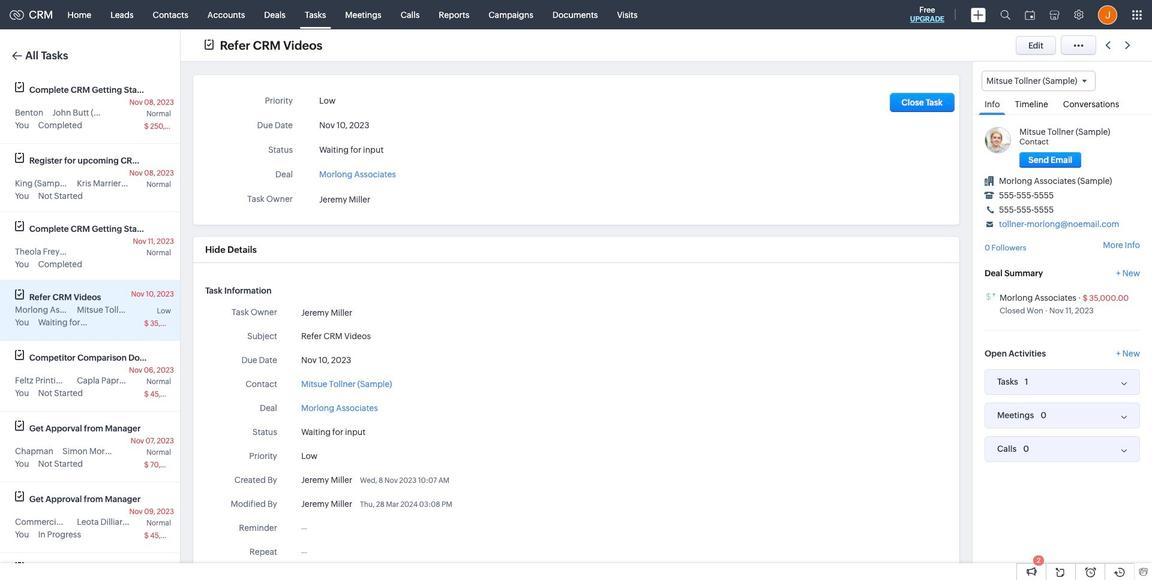 Task type: locate. For each thing, give the bounding box(es) containing it.
create menu image
[[971, 8, 986, 22]]

None field
[[982, 71, 1096, 91]]

previous record image
[[1105, 41, 1111, 49]]

profile element
[[1091, 0, 1125, 29]]

None button
[[1020, 153, 1082, 168]]

calendar image
[[1025, 10, 1035, 20]]

search image
[[1000, 10, 1011, 20]]



Task type: vqa. For each thing, say whether or not it's contained in the screenshot.
Profile element
yes



Task type: describe. For each thing, give the bounding box(es) containing it.
search element
[[993, 0, 1018, 29]]

logo image
[[10, 10, 24, 20]]

next record image
[[1125, 41, 1133, 49]]

profile image
[[1098, 5, 1117, 24]]

create menu element
[[964, 0, 993, 29]]



